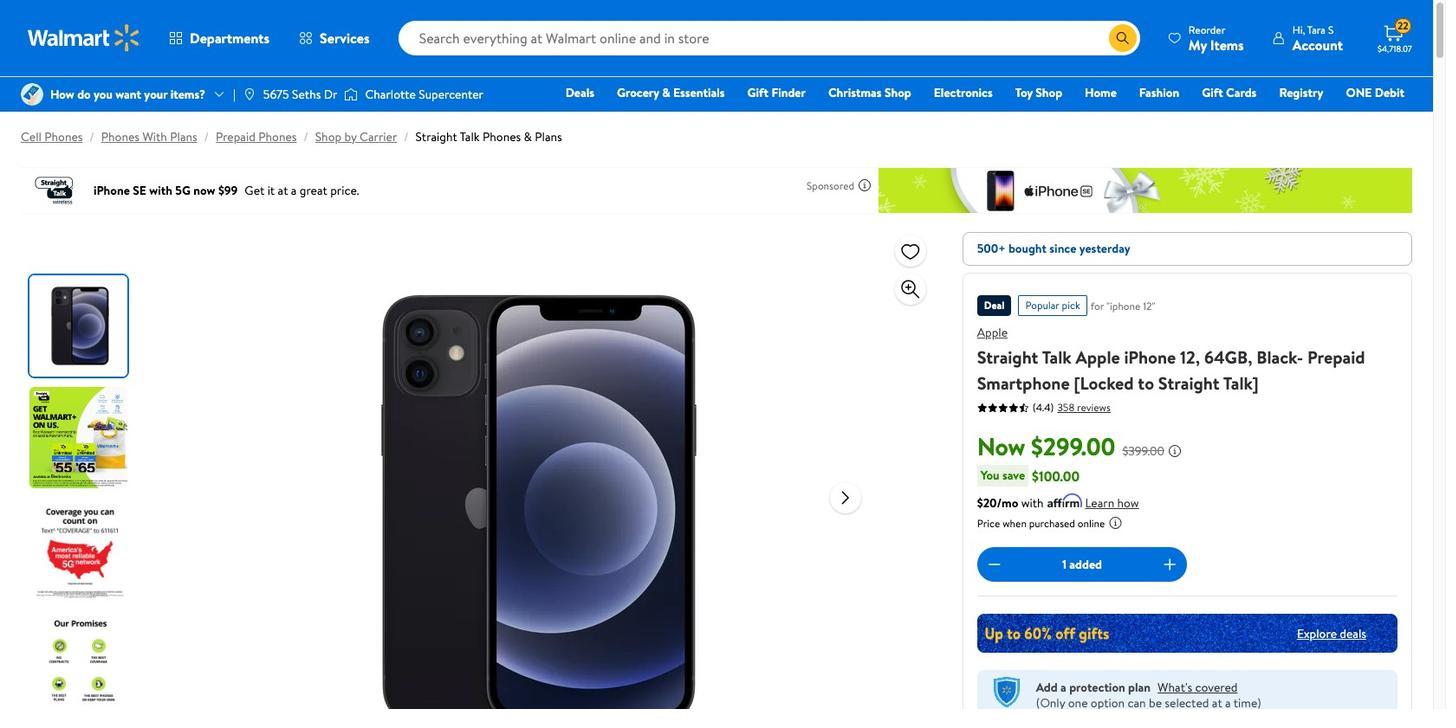 Task type: locate. For each thing, give the bounding box(es) containing it.
talk]
[[1224, 372, 1259, 395]]

talk down supercenter
[[460, 128, 480, 146]]

 image right dr
[[344, 86, 358, 103]]

next media item image
[[835, 488, 856, 508]]

1 horizontal spatial talk
[[1042, 346, 1072, 369]]

registry link
[[1272, 83, 1332, 102]]

how
[[1118, 495, 1140, 512]]

/ right carrier
[[404, 128, 409, 146]]

bought
[[1009, 240, 1047, 257]]

finder
[[772, 84, 806, 101]]

$100.00
[[1032, 467, 1080, 486]]

talk up the smartphone in the bottom of the page
[[1042, 346, 1072, 369]]

1 vertical spatial &
[[524, 128, 532, 146]]

phones with plans link
[[101, 128, 197, 146]]

phones down supercenter
[[483, 128, 521, 146]]

with
[[1022, 495, 1044, 512]]

electronics link
[[926, 83, 1001, 102]]

my
[[1189, 35, 1207, 54]]

for "iphone 12"
[[1091, 299, 1156, 314]]

apple down deal
[[977, 324, 1008, 342]]

 image
[[243, 88, 256, 101]]

shop for toy shop
[[1036, 84, 1063, 101]]

items?
[[170, 86, 205, 103]]

phones left with
[[101, 128, 140, 146]]

1 / from the left
[[90, 128, 94, 146]]

1 vertical spatial prepaid
[[1308, 346, 1366, 369]]

learn more about strikethrough prices image
[[1168, 445, 1182, 459]]

gift cards
[[1202, 84, 1257, 101]]

cell phones / phones with plans / prepaid phones / shop by carrier / straight talk phones & plans
[[21, 128, 562, 146]]

0 horizontal spatial plans
[[170, 128, 197, 146]]

add to favorites list, straight talk apple iphone 12, 64gb, black- prepaid smartphone [locked to straight talk] image
[[900, 241, 921, 262]]

popular
[[1026, 298, 1060, 313]]

deal
[[984, 298, 1005, 313]]

&
[[662, 84, 671, 101], [524, 128, 532, 146]]

straight talk apple iphone 12, 64gb, black- prepaid smartphone [locked to straight talk] - image 3 of 15 image
[[29, 499, 131, 601]]

0 horizontal spatial gift
[[748, 84, 769, 101]]

1 horizontal spatial apple
[[1076, 346, 1120, 369]]

prepaid down |
[[216, 128, 256, 146]]

gift cards link
[[1195, 83, 1265, 102]]

/
[[90, 128, 94, 146], [204, 128, 209, 146], [304, 128, 308, 146], [404, 128, 409, 146]]

explore deals link
[[1291, 618, 1374, 650]]

ad disclaimer and feedback image
[[858, 179, 872, 192]]

 image
[[21, 83, 43, 106], [344, 86, 358, 103]]

want
[[115, 86, 141, 103]]

cards
[[1227, 84, 1257, 101]]

shop right christmas
[[885, 84, 912, 101]]

one debit walmart+
[[1346, 84, 1405, 126]]

what's
[[1158, 680, 1193, 697]]

dr
[[324, 86, 338, 103]]

$20/mo
[[977, 495, 1019, 512]]

account
[[1293, 35, 1343, 54]]

items
[[1211, 35, 1244, 54]]

by
[[345, 128, 357, 146]]

yesterday
[[1080, 240, 1131, 257]]

prepaid inside apple straight talk apple iphone 12, 64gb, black- prepaid smartphone [locked to straight talk]
[[1308, 346, 1366, 369]]

1 horizontal spatial shop
[[885, 84, 912, 101]]

1 gift from the left
[[748, 84, 769, 101]]

shop left by
[[315, 128, 342, 146]]

straight down 12,
[[1159, 372, 1220, 395]]

apple straight talk apple iphone 12, 64gb, black- prepaid smartphone [locked to straight talk]
[[977, 324, 1366, 395]]

1 horizontal spatial prepaid
[[1308, 346, 1366, 369]]

covered
[[1196, 680, 1238, 697]]

toy shop link
[[1008, 83, 1071, 102]]

talk
[[460, 128, 480, 146], [1042, 346, 1072, 369]]

plans right with
[[170, 128, 197, 146]]

1  added
[[1063, 556, 1102, 574]]

prepaid right black-
[[1308, 346, 1366, 369]]

/ right cell phones link
[[90, 128, 94, 146]]

1 horizontal spatial  image
[[344, 86, 358, 103]]

/ down items?
[[204, 128, 209, 146]]

debit
[[1375, 84, 1405, 101]]

straight talk apple iphone 12, 64gb, black- prepaid smartphone [locked to straight talk] - image 2 of 15 image
[[29, 387, 131, 489]]

save
[[1003, 467, 1025, 485]]

0 horizontal spatial straight
[[416, 128, 457, 146]]

1 horizontal spatial gift
[[1202, 84, 1224, 101]]

price
[[977, 517, 1001, 531]]

apple up [locked
[[1076, 346, 1120, 369]]

$399.00
[[1123, 443, 1165, 460]]

358 reviews link
[[1054, 400, 1111, 415]]

home link
[[1077, 83, 1125, 102]]

legal information image
[[1109, 517, 1123, 530]]

straight down apple link
[[977, 346, 1039, 369]]

2 horizontal spatial shop
[[1036, 84, 1063, 101]]

0 horizontal spatial talk
[[460, 128, 480, 146]]

electronics
[[934, 84, 993, 101]]

talk inside apple straight talk apple iphone 12, 64gb, black- prepaid smartphone [locked to straight talk]
[[1042, 346, 1072, 369]]

(4.4)
[[1033, 400, 1054, 415]]

0 horizontal spatial &
[[524, 128, 532, 146]]

2 gift from the left
[[1202, 84, 1224, 101]]

2 vertical spatial straight
[[1159, 372, 1220, 395]]

1
[[1063, 556, 1067, 574]]

phones down 5675
[[258, 128, 297, 146]]

protection
[[1070, 680, 1126, 697]]

gift for gift finder
[[748, 84, 769, 101]]

1 horizontal spatial straight
[[977, 346, 1039, 369]]

Walmart Site-Wide search field
[[398, 21, 1141, 55]]

12,
[[1181, 346, 1201, 369]]

/ down seths
[[304, 128, 308, 146]]

search icon image
[[1116, 31, 1130, 45]]

pick
[[1062, 298, 1081, 313]]

 image left how
[[21, 83, 43, 106]]

0 vertical spatial prepaid
[[216, 128, 256, 146]]

shop right toy
[[1036, 84, 1063, 101]]

12"
[[1143, 299, 1156, 314]]

straight
[[416, 128, 457, 146], [977, 346, 1039, 369], [1159, 372, 1220, 395]]

cell
[[21, 128, 41, 146]]

straight down charlotte supercenter
[[416, 128, 457, 146]]

decrease quantity straight talk apple iphone 12, 64gb, black- prepaid smartphone [locked to straight talk], current quantity 1 image
[[984, 555, 1005, 576]]

0 horizontal spatial apple
[[977, 324, 1008, 342]]

how
[[50, 86, 74, 103]]

358
[[1058, 400, 1075, 415]]

1 vertical spatial talk
[[1042, 346, 1072, 369]]

reorder my items
[[1189, 22, 1244, 54]]

2 horizontal spatial straight
[[1159, 372, 1220, 395]]

1 vertical spatial apple
[[1076, 346, 1120, 369]]

fashion
[[1140, 84, 1180, 101]]

shop
[[885, 84, 912, 101], [1036, 84, 1063, 101], [315, 128, 342, 146]]

popular pick
[[1026, 298, 1081, 313]]

phones right cell
[[44, 128, 83, 146]]

do
[[77, 86, 91, 103]]

affirm image
[[1048, 494, 1082, 508]]

0 vertical spatial &
[[662, 84, 671, 101]]

gift left cards
[[1202, 84, 1224, 101]]

deals link
[[558, 83, 602, 102]]

$4,718.07
[[1378, 42, 1413, 55]]

1 vertical spatial straight
[[977, 346, 1039, 369]]

sponsored
[[807, 178, 855, 193]]

phones
[[44, 128, 83, 146], [101, 128, 140, 146], [258, 128, 297, 146], [483, 128, 521, 146]]

s
[[1329, 22, 1334, 37]]

now $299.00
[[977, 430, 1116, 464]]

services
[[320, 29, 370, 48]]

add
[[1036, 680, 1058, 697]]

4 phones from the left
[[483, 128, 521, 146]]

wpp logo image
[[991, 678, 1023, 709]]

500+
[[977, 240, 1006, 257]]

up to sixty percent off deals. shop now. image
[[977, 615, 1398, 654]]

gift left finder
[[748, 84, 769, 101]]

64gb,
[[1205, 346, 1253, 369]]

0 horizontal spatial  image
[[21, 83, 43, 106]]

gift inside "link"
[[1202, 84, 1224, 101]]

1 horizontal spatial plans
[[535, 128, 562, 146]]

plans down deals link
[[535, 128, 562, 146]]



Task type: vqa. For each thing, say whether or not it's contained in the screenshot.
1st the Shop
no



Task type: describe. For each thing, give the bounding box(es) containing it.
apple link
[[977, 324, 1008, 342]]

deals
[[566, 84, 595, 101]]

supercenter
[[419, 86, 484, 103]]

charlotte supercenter
[[365, 86, 484, 103]]

gift finder
[[748, 84, 806, 101]]

3 phones from the left
[[258, 128, 297, 146]]

 image for charlotte supercenter
[[344, 86, 358, 103]]

you
[[981, 467, 1000, 485]]

a
[[1061, 680, 1067, 697]]

3 / from the left
[[304, 128, 308, 146]]

5675 seths dr
[[263, 86, 338, 103]]

straight talk apple iphone 12, 64gb, black- prepaid smartphone [locked to straight talk] image
[[262, 232, 816, 710]]

for
[[1091, 299, 1104, 314]]

0 vertical spatial talk
[[460, 128, 480, 146]]

add a protection plan what's covered
[[1036, 680, 1238, 697]]

"iphone
[[1107, 299, 1141, 314]]

1 horizontal spatial &
[[662, 84, 671, 101]]

reorder
[[1189, 22, 1226, 37]]

 image for how do you want your items?
[[21, 83, 43, 106]]

1 plans from the left
[[170, 128, 197, 146]]

departments button
[[154, 17, 284, 59]]

shop by carrier link
[[315, 128, 397, 146]]

essentials
[[674, 84, 725, 101]]

|
[[233, 86, 236, 103]]

straight talk apple iphone 12, 64gb, black- prepaid smartphone [locked to straight talk] - image 4 of 15 image
[[29, 611, 131, 710]]

registry
[[1280, 84, 1324, 101]]

prepaid phones link
[[216, 128, 297, 146]]

walmart+
[[1353, 108, 1405, 126]]

$20/mo with
[[977, 495, 1044, 512]]

what's covered button
[[1158, 680, 1238, 697]]

iphone
[[1125, 346, 1176, 369]]

with
[[142, 128, 167, 146]]

your
[[144, 86, 168, 103]]

home
[[1085, 84, 1117, 101]]

gift for gift cards
[[1202, 84, 1224, 101]]

plan
[[1129, 680, 1151, 697]]

2 phones from the left
[[101, 128, 140, 146]]

since
[[1050, 240, 1077, 257]]

one
[[1346, 84, 1372, 101]]

Search search field
[[398, 21, 1141, 55]]

straight talk apple iphone 12, 64gb, black- prepaid smartphone [locked to straight talk] - image 1 of 15 image
[[29, 276, 131, 377]]

hi,
[[1293, 22, 1306, 37]]

charlotte
[[365, 86, 416, 103]]

[locked
[[1074, 372, 1134, 395]]

price when purchased online
[[977, 517, 1105, 531]]

to
[[1138, 372, 1155, 395]]

purchased
[[1029, 517, 1076, 531]]

learn how
[[1086, 495, 1140, 512]]

$299.00
[[1032, 430, 1116, 464]]

grocery
[[617, 84, 659, 101]]

0 vertical spatial apple
[[977, 324, 1008, 342]]

learn
[[1086, 495, 1115, 512]]

you save $100.00
[[981, 467, 1080, 486]]

smartphone
[[977, 372, 1070, 395]]

increase quantity straight talk apple iphone 12, 64gb, black- prepaid smartphone [locked to straight talk], current quantity 1 image
[[1160, 555, 1181, 576]]

explore
[[1297, 625, 1337, 643]]

one debit link
[[1339, 83, 1413, 102]]

now
[[977, 430, 1026, 464]]

toy shop
[[1016, 84, 1063, 101]]

4 / from the left
[[404, 128, 409, 146]]

learn how button
[[1086, 495, 1140, 513]]

0 horizontal spatial prepaid
[[216, 128, 256, 146]]

walmart image
[[28, 24, 140, 52]]

0 vertical spatial straight
[[416, 128, 457, 146]]

christmas shop
[[829, 84, 912, 101]]

1 phones from the left
[[44, 128, 83, 146]]

zoom image modal image
[[900, 279, 921, 300]]

22
[[1398, 18, 1409, 33]]

grocery & essentials link
[[609, 83, 733, 102]]

toy
[[1016, 84, 1033, 101]]

0 horizontal spatial shop
[[315, 128, 342, 146]]

5675
[[263, 86, 289, 103]]

christmas shop link
[[821, 83, 919, 102]]

you
[[94, 86, 113, 103]]

fashion link
[[1132, 83, 1188, 102]]

reviews
[[1077, 400, 1111, 415]]

when
[[1003, 517, 1027, 531]]

tara
[[1308, 22, 1326, 37]]

(4.4) 358 reviews
[[1033, 400, 1111, 415]]

seths
[[292, 86, 321, 103]]

2 / from the left
[[204, 128, 209, 146]]

shop for christmas shop
[[885, 84, 912, 101]]

cell phones link
[[21, 128, 83, 146]]

christmas
[[829, 84, 882, 101]]

2 plans from the left
[[535, 128, 562, 146]]

hi, tara s account
[[1293, 22, 1343, 54]]

how do you want your items?
[[50, 86, 205, 103]]

explore deals
[[1297, 625, 1367, 643]]



